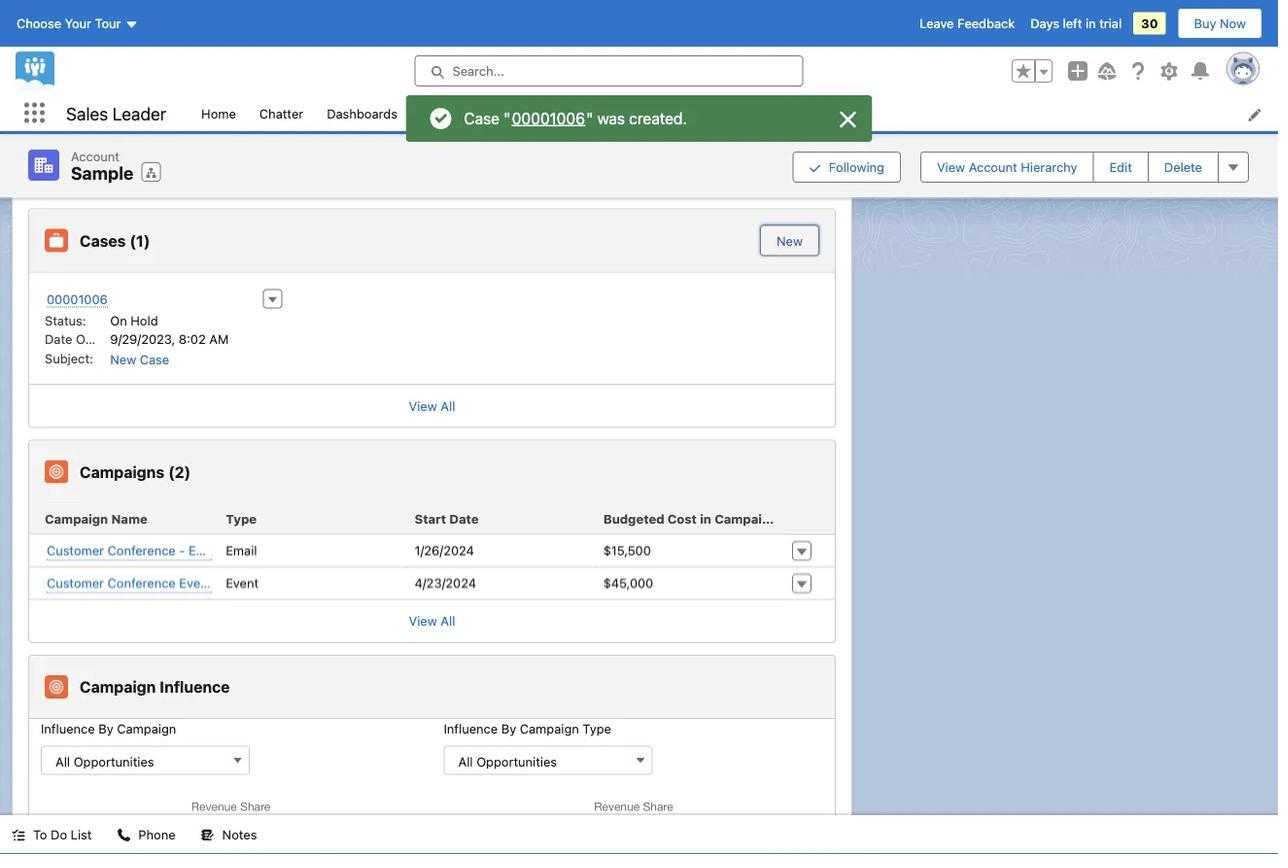 Task type: vqa. For each thing, say whether or not it's contained in the screenshot.
task corresponding to Call
no



Task type: locate. For each thing, give the bounding box(es) containing it.
00001006
[[512, 109, 585, 127], [47, 292, 108, 307]]

1 horizontal spatial all opportunities button
[[444, 746, 653, 775]]

1 horizontal spatial by
[[501, 721, 516, 736]]

1 vertical spatial customer
[[47, 575, 104, 590]]

(2)
[[168, 463, 191, 481]]

days left in trial
[[1031, 16, 1122, 31]]

all opportunities button
[[41, 746, 250, 775], [444, 746, 653, 775]]

text default image inside to do list button
[[12, 829, 25, 843]]

view all link
[[29, 384, 835, 427], [29, 599, 835, 643]]

in right cost
[[700, 512, 712, 526]]

delete
[[1165, 160, 1203, 174]]

subject:
[[45, 351, 93, 366]]

dashboards list item
[[315, 95, 435, 131]]

text default image for phone
[[117, 829, 131, 843]]

00001006 link up status:
[[47, 290, 108, 309]]

opportunities left large image on the right top of the page
[[725, 106, 806, 120]]

2 by from the left
[[501, 721, 516, 736]]

0 vertical spatial 00001006 link
[[511, 108, 586, 128]]

00001006 up status:
[[47, 292, 108, 307]]

in for cost
[[700, 512, 712, 526]]

" left was
[[586, 109, 594, 127]]

all opportunities down the influence by campaign type
[[458, 754, 557, 769]]

1 vertical spatial (sample)
[[216, 575, 269, 590]]

4/23/2024
[[415, 576, 477, 591]]

text default image inside phone button
[[117, 829, 131, 843]]

2 all opportunities from the left
[[458, 754, 557, 769]]

to do list
[[33, 828, 92, 843]]

$45,000
[[604, 576, 654, 591]]

date right start
[[450, 512, 479, 526]]

new button
[[760, 74, 818, 104], [760, 150, 818, 179]]

00001006 inside success alert dialog
[[512, 109, 585, 127]]

0 vertical spatial new button
[[760, 74, 818, 104]]

2 " from the left
[[586, 109, 594, 127]]

dashboards link
[[315, 95, 409, 131]]

opportunities down the influence by campaign type
[[477, 754, 557, 769]]

0 vertical spatial view
[[937, 160, 966, 174]]

orders image
[[45, 77, 68, 101]]

0 horizontal spatial influence
[[41, 721, 95, 736]]

1 vertical spatial in
[[700, 512, 712, 526]]

campaign
[[45, 512, 108, 526], [715, 512, 778, 526], [80, 678, 156, 697], [117, 721, 176, 736], [520, 721, 579, 736]]

00001006 link left was
[[511, 108, 586, 128]]

forecasts
[[541, 106, 598, 120]]

campaigns (2)
[[80, 463, 191, 481]]

2 customer from the top
[[47, 575, 104, 590]]

by
[[98, 721, 113, 736], [501, 721, 516, 736]]

1 horizontal spatial opportunities
[[477, 754, 557, 769]]

all opportunities button down the influence by campaign type
[[444, 746, 653, 775]]

delete button
[[1148, 151, 1219, 183]]

0 horizontal spatial event
[[179, 575, 212, 590]]

leave feedback link
[[920, 16, 1015, 31]]

00001006 left was
[[512, 109, 585, 127]]

1 horizontal spatial text default image
[[117, 829, 131, 843]]

all opportunities for influence by campaign
[[55, 754, 154, 769]]

date down status:
[[45, 332, 72, 347]]

1 new from the top
[[776, 82, 802, 96]]

1 horizontal spatial date
[[450, 512, 479, 526]]

(sample) down type element
[[259, 543, 312, 557]]

1 horizontal spatial in
[[1086, 16, 1096, 31]]

1 new button from the top
[[760, 74, 818, 104]]

all opportunities button down the influence by campaign
[[41, 746, 250, 775]]

conference for -
[[108, 543, 176, 557]]

contracts link
[[80, 3, 185, 23]]

start date element
[[407, 504, 596, 535]]

type
[[226, 512, 257, 526], [583, 721, 611, 736]]

0 vertical spatial view all link
[[29, 384, 835, 427]]

sales leader
[[66, 103, 166, 124]]

2 new button from the top
[[760, 150, 818, 179]]

opportunities list item
[[714, 95, 843, 131]]

all opportunities down the influence by campaign
[[55, 754, 154, 769]]

" right case
[[504, 109, 511, 127]]

cases
[[80, 231, 126, 250]]

0 horizontal spatial in
[[700, 512, 712, 526]]

0 vertical spatial date
[[45, 332, 72, 347]]

1 all opportunities button from the left
[[41, 746, 250, 775]]

0 vertical spatial (sample)
[[259, 543, 312, 557]]

0 horizontal spatial by
[[98, 721, 113, 736]]

left
[[1063, 16, 1083, 31]]

influence for influence by campaign type
[[444, 721, 498, 736]]

0 horizontal spatial "
[[504, 109, 511, 127]]

0 horizontal spatial opportunities
[[74, 754, 154, 769]]

start date
[[415, 512, 479, 526]]

0 horizontal spatial all opportunities button
[[41, 746, 250, 775]]

1 vertical spatial view
[[409, 398, 437, 413]]

1 horizontal spatial email
[[226, 543, 257, 558]]

2 horizontal spatial opportunities
[[725, 106, 806, 120]]

trial
[[1100, 16, 1122, 31]]

in right the left at the right top of page
[[1086, 16, 1096, 31]]

0 horizontal spatial text default image
[[12, 829, 25, 843]]

2 text default image from the left
[[117, 829, 131, 843]]

conference down customer conference - email invite (sample) link
[[108, 575, 176, 590]]

influence inside campaign influence link
[[160, 678, 230, 697]]

2 conference from the top
[[108, 575, 176, 590]]

event
[[179, 575, 212, 590], [226, 576, 259, 591]]

0 vertical spatial customer
[[47, 543, 104, 557]]

account left hierarchy
[[969, 160, 1018, 174]]

0 vertical spatial type
[[226, 512, 257, 526]]

hierarchy
[[1021, 160, 1078, 174]]

type element
[[218, 504, 407, 535]]

(sample)
[[259, 543, 312, 557], [216, 575, 269, 590]]

2 view all link from the top
[[29, 599, 835, 643]]

new button for account partner image
[[760, 150, 818, 179]]

conference down name
[[108, 543, 176, 557]]

1 customer from the top
[[47, 543, 104, 557]]

1 conference from the top
[[108, 543, 176, 557]]

0 vertical spatial conference
[[108, 543, 176, 557]]

influence
[[160, 678, 230, 697], [41, 721, 95, 736], [444, 721, 498, 736]]

cases image
[[45, 229, 68, 252]]

3 text default image from the left
[[201, 829, 215, 843]]

now
[[1220, 16, 1247, 31]]

(sample) down "invite" at the bottom of page
[[216, 575, 269, 590]]

1 horizontal spatial 00001006 link
[[511, 108, 586, 128]]

1 vertical spatial view all
[[409, 614, 455, 628]]

0 horizontal spatial all opportunities
[[55, 754, 154, 769]]

phone button
[[105, 816, 187, 855]]

buy now
[[1195, 16, 1247, 31]]

customer for customer conference - email invite (sample)
[[47, 543, 104, 557]]

1 vertical spatial new
[[776, 158, 802, 172]]

new
[[776, 82, 802, 96], [776, 158, 802, 172]]

30
[[1142, 16, 1159, 31]]

0 horizontal spatial date
[[45, 332, 72, 347]]

view all for first view all 'link' from the bottom of the page
[[409, 614, 455, 628]]

1 vertical spatial conference
[[108, 575, 176, 590]]

new for account partner image new button
[[776, 158, 802, 172]]

list
[[190, 95, 1279, 131]]

1 by from the left
[[98, 721, 113, 736]]

2 view all from the top
[[409, 614, 455, 628]]

opened:
[[76, 332, 126, 347]]

1 horizontal spatial "
[[586, 109, 594, 127]]

reports list item
[[435, 95, 529, 131]]

event down "invite" at the bottom of page
[[226, 576, 259, 591]]

1 horizontal spatial influence
[[160, 678, 230, 697]]

1 all opportunities from the left
[[55, 754, 154, 769]]

all
[[441, 398, 455, 413], [441, 614, 455, 628], [55, 754, 70, 769], [458, 754, 473, 769]]

feedback
[[958, 16, 1015, 31]]

0 horizontal spatial type
[[226, 512, 257, 526]]

budgeted cost in campaign element
[[596, 504, 785, 535]]

group
[[1012, 59, 1053, 83]]

2 horizontal spatial influence
[[444, 721, 498, 736]]

1 vertical spatial new button
[[760, 150, 818, 179]]

view all
[[409, 398, 455, 413], [409, 614, 455, 628]]

text default image for to do list
[[12, 829, 25, 843]]

edit
[[1110, 160, 1133, 174]]

1 view all from the top
[[409, 398, 455, 413]]

account right account partner image
[[71, 149, 120, 163]]

2 email from the left
[[226, 543, 257, 558]]

2 new from the top
[[776, 158, 802, 172]]

opportunities down the influence by campaign
[[74, 754, 154, 769]]

conference
[[108, 543, 176, 557], [108, 575, 176, 590]]

text default image inside notes button
[[201, 829, 215, 843]]

text default image left phone on the bottom of the page
[[117, 829, 131, 843]]

text default image left notes
[[201, 829, 215, 843]]

1 vertical spatial type
[[583, 721, 611, 736]]

text default image
[[12, 829, 25, 843], [117, 829, 131, 843], [201, 829, 215, 843]]

success alert dialog
[[406, 95, 873, 142]]

1 horizontal spatial 00001006
[[512, 109, 585, 127]]

conference inside customer conference event (sample) 'link'
[[108, 575, 176, 590]]

customer for customer conference event (sample)
[[47, 575, 104, 590]]

2 horizontal spatial text default image
[[201, 829, 215, 843]]

2 vertical spatial view
[[409, 614, 437, 628]]

00001006 link
[[511, 108, 586, 128], [47, 290, 108, 309]]

event down -
[[179, 575, 212, 590]]

1 horizontal spatial account
[[969, 160, 1018, 174]]

0 vertical spatial view all
[[409, 398, 455, 413]]

account inside button
[[969, 160, 1018, 174]]

case
[[464, 109, 500, 127]]

budgeted cost in campaign
[[604, 512, 778, 526]]

customer conference event (sample)
[[47, 575, 269, 590]]

customer conference - email invite (sample) link
[[47, 541, 312, 561]]

influence for influence by campaign
[[41, 721, 95, 736]]

conference inside customer conference - email invite (sample) link
[[108, 543, 176, 557]]

1 vertical spatial date
[[450, 512, 479, 526]]

0 horizontal spatial email
[[189, 543, 220, 557]]

"
[[504, 109, 511, 127], [586, 109, 594, 127]]

customer
[[47, 543, 104, 557], [47, 575, 104, 590]]

name
[[111, 512, 148, 526]]

view all for 1st view all 'link'
[[409, 398, 455, 413]]

0 horizontal spatial 00001006 link
[[47, 290, 108, 309]]

2 all opportunities button from the left
[[444, 746, 653, 775]]

sales
[[66, 103, 108, 124]]

1 vertical spatial 00001006 link
[[47, 290, 108, 309]]

opportunities for influence by campaign type
[[477, 754, 557, 769]]

1 horizontal spatial all opportunities
[[458, 754, 557, 769]]

0 vertical spatial 00001006
[[512, 109, 585, 127]]

date
[[45, 332, 72, 347], [450, 512, 479, 526]]

text default image left to
[[12, 829, 25, 843]]

0 vertical spatial in
[[1086, 16, 1096, 31]]

customer inside 'link'
[[47, 575, 104, 590]]

0 vertical spatial new
[[776, 82, 802, 96]]

1 text default image from the left
[[12, 829, 25, 843]]

1 vertical spatial view all link
[[29, 599, 835, 643]]

0 horizontal spatial 00001006
[[47, 292, 108, 307]]

on
[[110, 313, 127, 328]]

0 horizontal spatial account
[[71, 149, 120, 163]]

1 email from the left
[[189, 543, 220, 557]]

customer conference - email invite (sample)
[[47, 543, 312, 557]]

$15,500
[[604, 543, 651, 558]]



Task type: describe. For each thing, give the bounding box(es) containing it.
search...
[[453, 64, 505, 78]]

to
[[33, 828, 47, 843]]

customer conference event (sample) link
[[47, 574, 269, 593]]

campaign name element
[[29, 504, 218, 535]]

choose your tour
[[17, 16, 121, 31]]

partners
[[80, 156, 145, 174]]

in for left
[[1086, 16, 1096, 31]]

chatter
[[259, 106, 304, 120]]

tour
[[95, 16, 121, 31]]

notes
[[222, 828, 257, 843]]

view account hierarchy
[[937, 160, 1078, 174]]

accounts
[[622, 106, 677, 120]]

on hold date opened:
[[45, 313, 158, 347]]

days
[[1031, 16, 1060, 31]]

edit button
[[1093, 151, 1149, 183]]

notes button
[[189, 816, 269, 855]]

created.
[[629, 109, 687, 127]]

leave feedback
[[920, 16, 1015, 31]]

date inside start date element
[[450, 512, 479, 526]]

view for first view all 'link' from the bottom of the page
[[409, 614, 437, 628]]

view account hierarchy button
[[921, 151, 1094, 183]]

view inside button
[[937, 160, 966, 174]]

opportunities link
[[714, 95, 818, 131]]

campaign influence
[[80, 678, 230, 697]]

list
[[71, 828, 92, 843]]

(0)
[[148, 156, 172, 174]]

choose
[[17, 16, 61, 31]]

new for new button corresponding to orders "icon"
[[776, 82, 802, 96]]

1 horizontal spatial type
[[583, 721, 611, 736]]

1/26/2024
[[415, 543, 474, 558]]

partners (0)
[[80, 156, 172, 174]]

view for 1st view all 'link'
[[409, 398, 437, 413]]

event inside 'link'
[[179, 575, 212, 590]]

new button for orders "icon"
[[760, 74, 818, 104]]

buy now button
[[1178, 8, 1263, 39]]

dashboards
[[327, 106, 398, 120]]

1 horizontal spatial event
[[226, 576, 259, 591]]

home link
[[190, 95, 248, 131]]

chatter link
[[248, 95, 315, 131]]

9/29/2023,
[[110, 332, 175, 347]]

invite
[[224, 543, 255, 557]]

was
[[598, 109, 625, 127]]

budgeted
[[604, 512, 665, 526]]

campaign influence link
[[80, 678, 238, 697]]

(sample) inside 'link'
[[216, 575, 269, 590]]

8:02
[[179, 332, 206, 347]]

start
[[415, 512, 446, 526]]

to do list button
[[0, 816, 103, 855]]

accounts list item
[[610, 95, 714, 131]]

buy
[[1195, 16, 1217, 31]]

forecasts link
[[529, 95, 610, 131]]

all opportunities button for influence by campaign
[[41, 746, 250, 775]]

case " 00001006 " was created.
[[464, 109, 687, 127]]

phone
[[138, 828, 176, 843]]

00001006 link inside success alert dialog
[[511, 108, 586, 128]]

1 vertical spatial 00001006
[[47, 292, 108, 307]]

contracts
[[80, 4, 155, 22]]

1 view all link from the top
[[29, 384, 835, 427]]

sample
[[71, 163, 134, 184]]

conference for event
[[108, 575, 176, 590]]

9/29/2023, 8:02 am subject:
[[45, 332, 229, 366]]

status:
[[45, 313, 86, 328]]

influence by campaign
[[41, 721, 176, 736]]

account partner image
[[45, 153, 68, 176]]

am
[[209, 332, 229, 347]]

text default image for notes
[[201, 829, 215, 843]]

leader
[[113, 103, 166, 124]]

your
[[65, 16, 91, 31]]

influence by campaign type
[[444, 721, 611, 736]]

all opportunities button for influence by campaign type
[[444, 746, 653, 775]]

search... button
[[415, 55, 804, 87]]

by for influence by campaign
[[98, 721, 113, 736]]

following
[[829, 160, 885, 174]]

-
[[179, 543, 185, 557]]

campaigns
[[80, 463, 165, 481]]

choose your tour button
[[16, 8, 140, 39]]

cost
[[668, 512, 697, 526]]

1 " from the left
[[504, 109, 511, 127]]

reports link
[[435, 95, 504, 131]]

(1)
[[130, 231, 150, 250]]

contracts image
[[45, 1, 68, 25]]

opportunities for influence by campaign
[[74, 754, 154, 769]]

type inside type element
[[226, 512, 257, 526]]

campaign name
[[45, 512, 148, 526]]

opportunities inside opportunities link
[[725, 106, 806, 120]]

cases (1)
[[80, 231, 150, 250]]

reports
[[446, 106, 492, 120]]

large image
[[837, 108, 860, 131]]

hold
[[131, 313, 158, 328]]

following button
[[793, 151, 901, 183]]

leave
[[920, 16, 954, 31]]

date inside on hold date opened:
[[45, 332, 72, 347]]

by for influence by campaign type
[[501, 721, 516, 736]]

all opportunities for influence by campaign type
[[458, 754, 557, 769]]

list containing home
[[190, 95, 1279, 131]]

home
[[201, 106, 236, 120]]

do
[[51, 828, 67, 843]]

accounts link
[[610, 95, 688, 131]]



